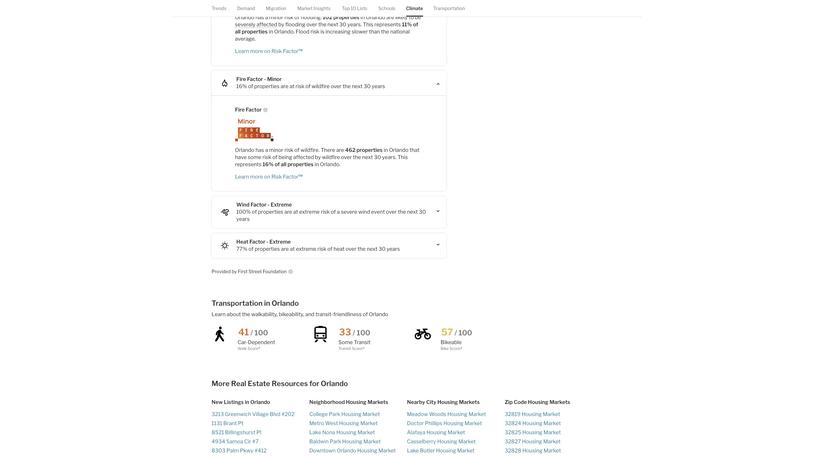 Task type: locate. For each thing, give the bounding box(es) containing it.
demand
[[237, 6, 255, 11]]

1 vertical spatial wildfire
[[322, 154, 340, 161]]

® down 33 / 100
[[363, 347, 365, 352]]

represents down some
[[235, 162, 261, 168]]

score down some
[[352, 347, 363, 352]]

properties right 100%
[[258, 209, 283, 215]]

learn more on risk factor™ down some
[[235, 174, 303, 180]]

/ right 33
[[353, 329, 355, 337]]

learn more on risk factor™ link down that have some risk of being affected by wildfire over the next 30 years. this represents
[[235, 174, 423, 181]]

butler
[[420, 448, 435, 455]]

schools
[[378, 6, 395, 11]]

park
[[329, 412, 340, 418], [330, 439, 341, 445]]

100 inside 33 / 100
[[357, 329, 370, 337]]

market down metro west housing market link on the bottom of the page
[[358, 430, 375, 436]]

100 for 41
[[255, 329, 268, 337]]

affected down migration 'link'
[[257, 21, 277, 28]]

0 horizontal spatial score
[[248, 347, 258, 352]]

more down some
[[250, 174, 263, 180]]

minor inside orlando has a minor risk of flooding. 102 properties in orlando are likely to be severely affected by flooding over the next 30 years. this represents
[[269, 14, 283, 20]]

in right listings
[[245, 400, 249, 406]]

0 vertical spatial by
[[278, 21, 284, 28]]

1 horizontal spatial transportation
[[433, 6, 465, 11]]

all down being
[[281, 162, 286, 168]]

1 vertical spatial learn more on risk factor™
[[235, 174, 303, 180]]

affected
[[257, 21, 277, 28], [293, 154, 314, 161]]

score down "bikeable"
[[450, 347, 460, 352]]

orlando up village
[[250, 400, 270, 406]]

0 horizontal spatial lake
[[309, 430, 321, 436]]

1 vertical spatial more
[[250, 174, 263, 180]]

1 vertical spatial minor
[[269, 147, 283, 153]]

risk down being
[[271, 174, 282, 180]]

2 vertical spatial a
[[337, 209, 340, 215]]

minor up being
[[269, 147, 283, 153]]

2 factor™ from the top
[[283, 174, 303, 180]]

has inside orlando has a minor risk of flooding. 102 properties in orlando are likely to be severely affected by flooding over the next 30 years. this represents
[[256, 14, 264, 20]]

1 vertical spatial fire
[[235, 107, 245, 113]]

0 vertical spatial .
[[293, 29, 295, 35]]

of inside that have some risk of being affected by wildfire over the next 30 years. this represents
[[272, 154, 277, 161]]

in up walkability,
[[264, 299, 270, 308]]

by down orlando has a minor risk of wildfire. there are 462 properties in orlando
[[315, 154, 321, 161]]

77%
[[236, 246, 247, 252]]

transit
[[354, 340, 371, 346], [339, 347, 351, 352]]

® inside bikeable bike score ®
[[460, 347, 462, 352]]

0 horizontal spatial years
[[236, 216, 250, 222]]

1 horizontal spatial ®
[[363, 347, 365, 352]]

orlando inside heading
[[250, 400, 270, 406]]

/ inside 41 / 100
[[250, 329, 253, 337]]

2 learn more on risk factor™ from the top
[[235, 174, 303, 180]]

1 on from the top
[[264, 48, 270, 54]]

risk for first "learn more on risk factor™" link from the bottom
[[271, 174, 282, 180]]

market down meadow woods housing market link
[[465, 421, 482, 427]]

score inside the 'car-dependent walk score ®'
[[248, 347, 258, 352]]

1 learn more on risk factor™ from the top
[[235, 48, 303, 54]]

markets inside heading
[[368, 400, 388, 406]]

lake
[[309, 430, 321, 436], [407, 448, 419, 455]]

100 up "bikeable"
[[459, 329, 472, 337]]

climate link
[[406, 0, 423, 17]]

by left the flooding at left
[[278, 21, 284, 28]]

2 horizontal spatial score
[[450, 347, 460, 352]]

1 horizontal spatial 16%
[[263, 162, 274, 168]]

1 horizontal spatial years.
[[382, 154, 396, 161]]

factor inside wind factor - extreme 100% of properties are at extreme        risk of a severe wind event over the next 30 years
[[251, 202, 266, 208]]

this inside that have some risk of being affected by wildfire over the next 30 years. this represents
[[398, 154, 408, 161]]

orlando down there
[[320, 162, 339, 168]]

housing right 32827 on the bottom right
[[522, 439, 542, 445]]

score down dependent
[[248, 347, 258, 352]]

1 vertical spatial extreme
[[270, 239, 291, 245]]

has
[[256, 14, 264, 20], [256, 147, 264, 153]]

extreme inside wind factor - extreme 100% of properties are at extreme        risk of a severe wind event over the next 30 years
[[299, 209, 320, 215]]

- left minor
[[264, 76, 266, 82]]

severe
[[341, 209, 357, 215]]

0 horizontal spatial years.
[[347, 21, 362, 28]]

1 vertical spatial 16%
[[263, 162, 274, 168]]

/ right 57 in the bottom of the page
[[455, 329, 457, 337]]

57
[[441, 327, 453, 338]]

® inside some transit transit score ®
[[363, 347, 365, 352]]

a
[[265, 14, 268, 20], [265, 147, 268, 153], [337, 209, 340, 215]]

lists
[[357, 6, 367, 11]]

by inside orlando has a minor risk of flooding. 102 properties in orlando are likely to be severely affected by flooding over the next 30 years. this represents
[[278, 21, 284, 28]]

properties up 'average.'
[[242, 29, 268, 35]]

0 horizontal spatial 16%
[[236, 83, 247, 90]]

fire inside 'fire factor - minor 16% of properties are at risk of wildfire over the next 30 years'
[[236, 76, 246, 82]]

flooding
[[285, 21, 305, 28]]

1 horizontal spatial markets
[[459, 400, 480, 406]]

fire for fire factor
[[235, 107, 245, 113]]

affected inside orlando has a minor risk of flooding. 102 properties in orlando are likely to be severely affected by flooding over the next 30 years. this represents
[[257, 21, 277, 28]]

2 vertical spatial learn
[[212, 312, 226, 318]]

walkability,
[[251, 312, 278, 318]]

1 vertical spatial -
[[268, 202, 270, 208]]

0 vertical spatial factor™
[[283, 48, 303, 54]]

severely
[[235, 21, 255, 28]]

learn down "have"
[[235, 174, 249, 180]]

2 markets from the left
[[459, 400, 480, 406]]

1 markets from the left
[[368, 400, 388, 406]]

on
[[264, 48, 270, 54], [264, 174, 270, 180]]

0 horizontal spatial affected
[[257, 21, 277, 28]]

1 vertical spatial learn
[[235, 174, 249, 180]]

2 vertical spatial years
[[387, 246, 400, 252]]

over
[[306, 21, 317, 28], [331, 83, 341, 90], [341, 154, 352, 161], [386, 209, 397, 215], [346, 246, 356, 252]]

3 score from the left
[[450, 347, 460, 352]]

0 horizontal spatial markets
[[368, 400, 388, 406]]

trends link
[[212, 0, 226, 17]]

in down lists
[[360, 14, 365, 20]]

- inside wind factor - extreme 100% of properties are at extreme        risk of a severe wind event over the next 30 years
[[268, 202, 270, 208]]

100 for 57
[[459, 329, 472, 337]]

1 vertical spatial represents
[[235, 162, 261, 168]]

1 vertical spatial transit
[[339, 347, 351, 352]]

extreme inside wind factor - extreme 100% of properties are at extreme        risk of a severe wind event over the next 30 years
[[271, 202, 292, 208]]

1 vertical spatial transportation
[[212, 299, 263, 308]]

the inside that have some risk of being affected by wildfire over the next 30 years. this represents
[[353, 154, 361, 161]]

/ inside 57 / 100
[[455, 329, 457, 337]]

0 vertical spatial all
[[235, 29, 241, 35]]

next inside the heat factor - extreme 77% of properties are at extreme        risk of heat over the next 30 years
[[367, 246, 377, 252]]

the
[[318, 21, 326, 28], [381, 29, 389, 35], [343, 83, 351, 90], [353, 154, 361, 161], [398, 209, 406, 215], [358, 246, 366, 252], [242, 312, 250, 318]]

housing down alafaya housing market "link"
[[437, 439, 457, 445]]

the inside the heat factor - extreme 77% of properties are at extreme        risk of heat over the next 30 years
[[358, 246, 366, 252]]

housing down metro west housing market link on the bottom of the page
[[336, 430, 356, 436]]

learn more on risk factor™ down 'average.'
[[235, 48, 303, 54]]

1 horizontal spatial by
[[278, 21, 284, 28]]

16%
[[236, 83, 247, 90], [263, 162, 274, 168]]

0 horizontal spatial this
[[363, 21, 373, 28]]

0 vertical spatial on
[[264, 48, 270, 54]]

extreme
[[271, 202, 292, 208], [270, 239, 291, 245]]

market down casselberry housing market "link" at the bottom of page
[[457, 448, 475, 455]]

4934 samoa cir #7 link
[[212, 438, 309, 447]]

learn for 1st "learn more on risk factor™" link from the top
[[235, 48, 249, 54]]

park up west
[[329, 412, 340, 418]]

1 vertical spatial on
[[264, 174, 270, 180]]

risk inside that have some risk of being affected by wildfire over the next 30 years. this represents
[[262, 154, 271, 161]]

2 on from the top
[[264, 174, 270, 180]]

pl
[[256, 430, 261, 436]]

1 horizontal spatial affected
[[293, 154, 314, 161]]

1 horizontal spatial years
[[372, 83, 385, 90]]

markets up 32819 housing market link
[[550, 400, 570, 406]]

housing right '32824' at the right of page
[[522, 421, 542, 427]]

market down doctor phillips housing market link
[[448, 430, 465, 436]]

32819 housing market link
[[505, 411, 603, 420]]

100 inside 57 / 100
[[459, 329, 472, 337]]

100 up some transit transit score ® at the bottom left of the page
[[357, 329, 370, 337]]

2 horizontal spatial years
[[387, 246, 400, 252]]

climate
[[406, 6, 423, 11]]

housing down zip code housing markets
[[522, 412, 542, 418]]

0 vertical spatial wildfire
[[312, 83, 330, 90]]

1 vertical spatial has
[[256, 147, 264, 153]]

learn more on risk factor™
[[235, 48, 303, 54], [235, 174, 303, 180]]

1 horizontal spatial score
[[352, 347, 363, 352]]

years.
[[347, 21, 362, 28], [382, 154, 396, 161]]

fire for fire factor - minor 16% of properties are at risk of wildfire over the next 30 years
[[236, 76, 246, 82]]

markets up meadow woods housing market link
[[459, 400, 480, 406]]

2 vertical spatial by
[[232, 269, 237, 275]]

0 vertical spatial years
[[372, 83, 385, 90]]

affected inside that have some risk of being affected by wildfire over the next 30 years. this represents
[[293, 154, 314, 161]]

1 vertical spatial factor™
[[283, 174, 303, 180]]

orlando down the flooding at left
[[274, 29, 293, 35]]

1 100 from the left
[[255, 329, 268, 337]]

at inside the heat factor - extreme 77% of properties are at extreme        risk of heat over the next 30 years
[[290, 246, 295, 252]]

1 horizontal spatial .
[[339, 162, 340, 168]]

- inside 'fire factor - minor 16% of properties are at risk of wildfire over the next 30 years'
[[264, 76, 266, 82]]

markets for zip
[[550, 400, 570, 406]]

properties down minor
[[254, 83, 280, 90]]

top 10 lists link
[[342, 0, 367, 17]]

2 score from the left
[[352, 347, 363, 352]]

neighborhood housing markets
[[309, 400, 388, 406]]

in down orlando has a minor risk of wildfire. there are 462 properties in orlando
[[315, 162, 319, 168]]

8303
[[212, 448, 225, 455]]

0 vertical spatial affected
[[257, 21, 277, 28]]

1 vertical spatial a
[[265, 147, 268, 153]]

college park housing market link
[[309, 411, 407, 420]]

. down the flooding at left
[[293, 29, 295, 35]]

listings
[[224, 400, 244, 406]]

at for heat
[[290, 246, 295, 252]]

are inside wind factor - extreme 100% of properties are at extreme        risk of a severe wind event over the next 30 years
[[284, 209, 292, 215]]

more
[[250, 48, 263, 54], [250, 174, 263, 180]]

factor™ down the flood
[[283, 48, 303, 54]]

2 horizontal spatial ®
[[460, 347, 462, 352]]

at inside 'fire factor - minor 16% of properties are at risk of wildfire over the next 30 years'
[[290, 83, 294, 90]]

to
[[409, 14, 414, 20]]

- for 100%
[[268, 202, 270, 208]]

flood factor score logo image
[[235, 0, 423, 9]]

the inside the national average.
[[381, 29, 389, 35]]

0 vertical spatial extreme
[[271, 202, 292, 208]]

100 up dependent
[[255, 329, 268, 337]]

/ right 41
[[250, 329, 253, 337]]

score inside some transit transit score ®
[[352, 347, 363, 352]]

#7
[[252, 439, 259, 445]]

1 vertical spatial years
[[236, 216, 250, 222]]

a inside orlando has a minor risk of flooding. 102 properties in orlando are likely to be severely affected by flooding over the next 30 years. this represents
[[265, 14, 268, 20]]

risk up minor
[[271, 48, 282, 54]]

3 100 from the left
[[459, 329, 472, 337]]

learn
[[235, 48, 249, 54], [235, 174, 249, 180], [212, 312, 226, 318]]

3 ® from the left
[[460, 347, 462, 352]]

1 vertical spatial at
[[293, 209, 298, 215]]

0 vertical spatial learn more on risk factor™
[[235, 48, 303, 54]]

first
[[238, 269, 248, 275]]

2 100 from the left
[[357, 329, 370, 337]]

housing
[[346, 400, 366, 406], [437, 400, 458, 406], [528, 400, 548, 406], [341, 412, 361, 418], [447, 412, 467, 418], [522, 412, 542, 418], [339, 421, 359, 427], [443, 421, 464, 427], [522, 421, 542, 427], [336, 430, 356, 436], [427, 430, 447, 436], [522, 430, 542, 436], [342, 439, 362, 445], [437, 439, 457, 445], [522, 439, 542, 445], [357, 448, 377, 455], [436, 448, 456, 455], [522, 448, 543, 455]]

0 vertical spatial has
[[256, 14, 264, 20]]

1 score from the left
[[248, 347, 258, 352]]

0 vertical spatial this
[[363, 21, 373, 28]]

transit down 33 / 100
[[354, 340, 371, 346]]

1 horizontal spatial this
[[398, 154, 408, 161]]

1 vertical spatial learn more on risk factor™ link
[[235, 174, 423, 181]]

minor for flooding.
[[269, 14, 283, 20]]

factor™
[[283, 48, 303, 54], [283, 174, 303, 180]]

affected up the 16% of all properties in orlando .
[[293, 154, 314, 161]]

1 horizontal spatial represents
[[374, 21, 401, 28]]

wind
[[236, 202, 250, 208]]

30 inside orlando has a minor risk of flooding. 102 properties in orlando are likely to be severely affected by flooding over the next 30 years. this represents
[[339, 21, 346, 28]]

some transit transit score ®
[[339, 340, 371, 352]]

- right wind
[[268, 202, 270, 208]]

minor down migration
[[269, 14, 283, 20]]

risk inside wind factor - extreme 100% of properties are at extreme        risk of a severe wind event over the next 30 years
[[321, 209, 330, 215]]

extreme inside the heat factor - extreme 77% of properties are at extreme        risk of heat over the next 30 years
[[270, 239, 291, 245]]

2 minor from the top
[[269, 147, 283, 153]]

100 inside 41 / 100
[[255, 329, 268, 337]]

of inside orlando has a minor risk of flooding. 102 properties in orlando are likely to be severely affected by flooding over the next 30 years. this represents
[[294, 14, 299, 20]]

57 / 100
[[441, 327, 472, 338]]

0 vertical spatial a
[[265, 14, 268, 20]]

factor™ down the 16% of all properties in orlando .
[[283, 174, 303, 180]]

are for wind factor - extreme 100% of properties are at extreme        risk of a severe wind event over the next 30 years
[[284, 209, 292, 215]]

2 horizontal spatial by
[[315, 154, 321, 161]]

1 factor™ from the top
[[283, 48, 303, 54]]

years inside wind factor - extreme 100% of properties are at extreme        risk of a severe wind event over the next 30 years
[[236, 216, 250, 222]]

housing up meadow woods housing market link
[[437, 400, 458, 406]]

has right demand link
[[256, 14, 264, 20]]

2 more from the top
[[250, 174, 263, 180]]

transit-
[[316, 312, 333, 318]]

0 horizontal spatial transportation
[[212, 299, 263, 308]]

0 vertical spatial park
[[329, 412, 340, 418]]

by
[[278, 21, 284, 28], [315, 154, 321, 161], [232, 269, 237, 275]]

represents inside that have some risk of being affected by wildfire over the next 30 years. this represents
[[235, 162, 261, 168]]

factor for fire factor
[[246, 107, 262, 113]]

housing inside heading
[[346, 400, 366, 406]]

1 vertical spatial extreme
[[296, 246, 316, 252]]

factor for heat factor - extreme 77% of properties are at extreme        risk of heat over the next 30 years
[[249, 239, 265, 245]]

0 vertical spatial risk
[[271, 48, 282, 54]]

risk
[[271, 48, 282, 54], [271, 174, 282, 180]]

0 vertical spatial more
[[250, 48, 263, 54]]

new
[[212, 400, 223, 406]]

30 inside that have some risk of being affected by wildfire over the next 30 years. this represents
[[374, 154, 381, 161]]

1 horizontal spatial lake
[[407, 448, 419, 455]]

2 has from the top
[[256, 147, 264, 153]]

. down orlando has a minor risk of wildfire. there are 462 properties in orlando
[[339, 162, 340, 168]]

transit down some
[[339, 347, 351, 352]]

1 horizontal spatial transit
[[354, 340, 371, 346]]

2 horizontal spatial 100
[[459, 329, 472, 337]]

2 horizontal spatial /
[[455, 329, 457, 337]]

1 ® from the left
[[258, 347, 260, 352]]

1 risk from the top
[[271, 48, 282, 54]]

over inside orlando has a minor risk of flooding. 102 properties in orlando are likely to be severely affected by flooding over the next 30 years. this represents
[[306, 21, 317, 28]]

at inside wind factor - extreme 100% of properties are at extreme        risk of a severe wind event over the next 30 years
[[293, 209, 298, 215]]

0 vertical spatial represents
[[374, 21, 401, 28]]

learn more on risk factor™ link down the national average.
[[235, 48, 423, 55]]

orlando down "baldwin park housing market" link
[[337, 448, 356, 455]]

1 vertical spatial affected
[[293, 154, 314, 161]]

0 horizontal spatial ®
[[258, 347, 260, 352]]

housing down casselberry housing market "link" at the bottom of page
[[436, 448, 456, 455]]

0 horizontal spatial /
[[250, 329, 253, 337]]

properties inside 'of all properties'
[[242, 29, 268, 35]]

factor inside 'fire factor - minor 16% of properties are at risk of wildfire over the next 30 years'
[[247, 76, 263, 82]]

1 vertical spatial lake
[[407, 448, 419, 455]]

0 vertical spatial transit
[[354, 340, 371, 346]]

factor™ for first "learn more on risk factor™" link from the bottom
[[283, 174, 303, 180]]

- right heat
[[266, 239, 268, 245]]

risk inside orlando has a minor risk of flooding. 102 properties in orlando are likely to be severely affected by flooding over the next 30 years. this represents
[[284, 14, 293, 20]]

the national average.
[[235, 29, 410, 42]]

2 vertical spatial -
[[266, 239, 268, 245]]

0 vertical spatial learn more on risk factor™ link
[[235, 48, 423, 55]]

0 vertical spatial extreme
[[299, 209, 320, 215]]

- inside the heat factor - extreme 77% of properties are at extreme        risk of heat over the next 30 years
[[266, 239, 268, 245]]

0 vertical spatial learn
[[235, 48, 249, 54]]

orlando up severely
[[235, 14, 254, 20]]

1 / from the left
[[250, 329, 253, 337]]

0 vertical spatial 16%
[[236, 83, 247, 90]]

meadow woods housing market doctor phillips housing market alafaya housing market casselberry housing market lake butler housing market
[[407, 412, 486, 455]]

bikeable bike score ®
[[441, 340, 462, 352]]

metro west housing market link
[[309, 420, 407, 429]]

meadow woods housing market link
[[407, 411, 505, 420]]

market down lake nona housing market 'link'
[[363, 439, 381, 445]]

markets up college park housing market "link"
[[368, 400, 388, 406]]

® down "bikeable"
[[460, 347, 462, 352]]

of all properties
[[235, 21, 418, 35]]

top
[[342, 6, 350, 11]]

increasing
[[326, 29, 351, 35]]

flood
[[296, 29, 309, 35]]

next
[[328, 21, 338, 28], [352, 83, 363, 90], [362, 154, 373, 161], [407, 209, 418, 215], [367, 246, 377, 252]]

heat
[[236, 239, 248, 245]]

transportation for transportation in orlando
[[212, 299, 263, 308]]

1 horizontal spatial all
[[281, 162, 286, 168]]

pt
[[238, 421, 244, 427]]

3213 greenwich village blvd #202 link
[[212, 411, 309, 420]]

2 / from the left
[[353, 329, 355, 337]]

1 has from the top
[[256, 14, 264, 20]]

a for orlando has a minor risk of wildfire. there are 462 properties in orlando
[[265, 147, 268, 153]]

factor inside the heat factor - extreme 77% of properties are at extreme        risk of heat over the next 30 years
[[249, 239, 265, 245]]

orlando up bikeability,
[[272, 299, 299, 308]]

0 vertical spatial minor
[[269, 14, 283, 20]]

0 vertical spatial -
[[264, 76, 266, 82]]

0 vertical spatial transportation
[[433, 6, 465, 11]]

heat
[[334, 246, 345, 252]]

0 horizontal spatial all
[[235, 29, 241, 35]]

are inside the heat factor - extreme 77% of properties are at extreme        risk of heat over the next 30 years
[[281, 246, 289, 252]]

/ inside 33 / 100
[[353, 329, 355, 337]]

0 vertical spatial at
[[290, 83, 294, 90]]

wildfire inside that have some risk of being affected by wildfire over the next 30 years. this represents
[[322, 154, 340, 161]]

30 inside wind factor - extreme 100% of properties are at extreme        risk of a severe wind event over the next 30 years
[[419, 209, 426, 215]]

/ for 33
[[353, 329, 355, 337]]

orlando has a minor risk of flooding. 102 properties in orlando are likely to be severely affected by flooding over the next 30 years. this represents
[[235, 14, 421, 28]]

more down 'average.'
[[250, 48, 263, 54]]

market down alafaya housing market "link"
[[458, 439, 476, 445]]

greenwich
[[225, 412, 251, 418]]

0 horizontal spatial represents
[[235, 162, 261, 168]]

10
[[351, 6, 356, 11]]

market insights
[[297, 6, 330, 11]]

by left first
[[232, 269, 237, 275]]

park down nona
[[330, 439, 341, 445]]

properties down the top at the left
[[333, 14, 359, 20]]

100 for 33
[[357, 329, 370, 337]]

orlando right the for in the bottom left of the page
[[321, 380, 348, 388]]

0 vertical spatial lake
[[309, 430, 321, 436]]

0 vertical spatial fire
[[236, 76, 246, 82]]

1 more from the top
[[250, 48, 263, 54]]

learn more on risk factor™ for first "learn more on risk factor™" link from the bottom
[[235, 174, 303, 180]]

learn left about in the bottom left of the page
[[212, 312, 226, 318]]

housing down lake nona housing market 'link'
[[342, 439, 362, 445]]

college park housing market metro west housing market lake nona housing market baldwin park housing market downtown orlando housing market
[[309, 412, 396, 455]]

represents up national
[[374, 21, 401, 28]]

of inside 'of all properties'
[[413, 21, 418, 28]]

102
[[323, 14, 332, 20]]

1 vertical spatial years.
[[382, 154, 396, 161]]

® inside the 'car-dependent walk score ®'
[[258, 347, 260, 352]]

2 vertical spatial at
[[290, 246, 295, 252]]

1 minor from the top
[[269, 14, 283, 20]]

lake nona housing market link
[[309, 429, 407, 438]]

1 horizontal spatial /
[[353, 329, 355, 337]]

has up some
[[256, 147, 264, 153]]

properties
[[333, 14, 359, 20], [242, 29, 268, 35], [254, 83, 280, 90], [357, 147, 383, 153], [288, 162, 314, 168], [258, 209, 283, 215], [255, 246, 280, 252]]

bikeable
[[441, 340, 462, 346]]

are inside orlando has a minor risk of flooding. 102 properties in orlando are likely to be severely affected by flooding over the next 30 years. this represents
[[386, 14, 394, 20]]

extreme inside the heat factor - extreme 77% of properties are at extreme        risk of heat over the next 30 years
[[296, 246, 316, 252]]

at for over
[[290, 83, 294, 90]]

years. inside orlando has a minor risk of flooding. 102 properties in orlando are likely to be severely affected by flooding over the next 30 years. this represents
[[347, 21, 362, 28]]

lake inside college park housing market metro west housing market lake nona housing market baldwin park housing market downtown orlando housing market
[[309, 430, 321, 436]]

are
[[386, 14, 394, 20], [281, 83, 288, 90], [336, 147, 344, 153], [284, 209, 292, 215], [281, 246, 289, 252]]

lake down the casselberry
[[407, 448, 419, 455]]

lake down the metro
[[309, 430, 321, 436]]

are inside 'fire factor - minor 16% of properties are at risk of wildfire over the next 30 years'
[[281, 83, 288, 90]]

in
[[360, 14, 365, 20], [269, 29, 273, 35], [384, 147, 388, 153], [315, 162, 319, 168], [264, 299, 270, 308], [245, 400, 249, 406]]

3 / from the left
[[455, 329, 457, 337]]

bike
[[441, 347, 449, 352]]

more for first "learn more on risk factor™" link from the bottom
[[250, 174, 263, 180]]

all inside 'of all properties'
[[235, 29, 241, 35]]

1 horizontal spatial 100
[[357, 329, 370, 337]]

2 ® from the left
[[363, 347, 365, 352]]

score for 41
[[248, 347, 258, 352]]

32827
[[505, 439, 521, 445]]

30 inside the heat factor - extreme 77% of properties are at extreme        risk of heat over the next 30 years
[[379, 246, 386, 252]]

by inside that have some risk of being affected by wildfire over the next 30 years. this represents
[[315, 154, 321, 161]]

the inside wind factor - extreme 100% of properties are at extreme        risk of a severe wind event over the next 30 years
[[398, 209, 406, 215]]

100
[[255, 329, 268, 337], [357, 329, 370, 337], [459, 329, 472, 337]]

on for 1st "learn more on risk factor™" link from the top
[[264, 48, 270, 54]]

2 risk from the top
[[271, 174, 282, 180]]

® down dependent
[[258, 347, 260, 352]]

all down severely
[[235, 29, 241, 35]]

wildfire inside 'fire factor - minor 16% of properties are at risk of wildfire over the next 30 years'
[[312, 83, 330, 90]]

1 vertical spatial by
[[315, 154, 321, 161]]

3 markets from the left
[[550, 400, 570, 406]]

0 horizontal spatial 100
[[255, 329, 268, 337]]

market up the flooding.
[[297, 6, 312, 11]]



Task type: vqa. For each thing, say whether or not it's contained in the screenshot.


Task type: describe. For each thing, give the bounding box(es) containing it.
score inside bikeable bike score ®
[[450, 347, 460, 352]]

more for 1st "learn more on risk factor™" link from the top
[[250, 48, 263, 54]]

dependent
[[248, 340, 275, 346]]

pkwy
[[240, 448, 253, 455]]

nearby city housing markets heading
[[407, 399, 505, 407]]

metro
[[309, 421, 324, 427]]

properties inside wind factor - extreme 100% of properties are at extreme        risk of a severe wind event over the next 30 years
[[258, 209, 283, 215]]

next inside wind factor - extreme 100% of properties are at extreme        risk of a severe wind event over the next 30 years
[[407, 209, 418, 215]]

housing down "baldwin park housing market" link
[[357, 448, 377, 455]]

risk for 1st "learn more on risk factor™" link from the top
[[271, 48, 282, 54]]

16% inside 'fire factor - minor 16% of properties are at risk of wildfire over the next 30 years'
[[236, 83, 247, 90]]

lake inside "meadow woods housing market doctor phillips housing market alafaya housing market casselberry housing market lake butler housing market"
[[407, 448, 419, 455]]

#202
[[282, 412, 295, 418]]

factor™ for 1st "learn more on risk factor™" link from the top
[[283, 48, 303, 54]]

factor for wind factor - extreme 100% of properties are at extreme        risk of a severe wind event over the next 30 years
[[251, 202, 266, 208]]

a for orlando has a minor risk of flooding. 102 properties in orlando are likely to be severely affected by flooding over the next 30 years. this represents
[[265, 14, 268, 20]]

orlando up than at the top left
[[366, 14, 385, 20]]

properties right 462
[[357, 147, 383, 153]]

in down migration 'link'
[[269, 29, 273, 35]]

that have some risk of being affected by wildfire over the next 30 years. this represents
[[235, 147, 420, 168]]

bikeability,
[[279, 312, 304, 318]]

over inside that have some risk of being affected by wildfire over the next 30 years. this represents
[[341, 154, 352, 161]]

market inside market insights link
[[297, 6, 312, 11]]

32825 housing market link
[[505, 429, 603, 438]]

years. inside that have some risk of being affected by wildfire over the next 30 years. this represents
[[382, 154, 396, 161]]

market down 32824 housing market link
[[544, 430, 561, 436]]

/ for 41
[[250, 329, 253, 337]]

average.
[[235, 36, 256, 42]]

are for heat factor - extreme 77% of properties are at extreme        risk of heat over the next 30 years
[[281, 246, 289, 252]]

zip
[[505, 400, 513, 406]]

housing down college park housing market "link"
[[339, 421, 359, 427]]

top 10 lists
[[342, 6, 367, 11]]

resources
[[272, 380, 308, 388]]

in inside orlando has a minor risk of flooding. 102 properties in orlando are likely to be severely affected by flooding over the next 30 years. this represents
[[360, 14, 365, 20]]

housing right code
[[528, 400, 548, 406]]

orlando up 33 / 100
[[369, 312, 388, 318]]

fire factor
[[235, 107, 262, 113]]

minor
[[267, 76, 282, 82]]

orlando inside college park housing market metro west housing market lake nona housing market baldwin park housing market downtown orlando housing market
[[337, 448, 356, 455]]

32825
[[505, 430, 521, 436]]

properties inside the heat factor - extreme 77% of properties are at extreme        risk of heat over the next 30 years
[[255, 246, 280, 252]]

risk inside the heat factor - extreme 77% of properties are at extreme        risk of heat over the next 30 years
[[317, 246, 326, 252]]

neighborhood
[[309, 400, 345, 406]]

0 horizontal spatial by
[[232, 269, 237, 275]]

market up metro west housing market link on the bottom of the page
[[363, 412, 380, 418]]

years inside the heat factor - extreme 77% of properties are at extreme        risk of heat over the next 30 years
[[387, 246, 400, 252]]

housing down phillips
[[427, 430, 447, 436]]

® for 33
[[363, 347, 365, 352]]

wildfire.
[[301, 147, 320, 153]]

orlando left that
[[389, 147, 408, 153]]

market down 32819 housing market link
[[544, 421, 561, 427]]

housing up doctor phillips housing market link
[[447, 412, 467, 418]]

car-dependent walk score ®
[[238, 340, 275, 352]]

has for orlando has a minor risk of flooding. 102 properties in orlando are likely to be severely affected by flooding over the next 30 years. this represents
[[256, 14, 264, 20]]

3213
[[212, 412, 224, 418]]

in left that
[[384, 147, 388, 153]]

and
[[305, 312, 314, 318]]

alafaya
[[407, 430, 425, 436]]

doctor phillips housing market link
[[407, 420, 505, 429]]

1131
[[212, 421, 222, 427]]

1 vertical spatial .
[[339, 162, 340, 168]]

new listings in orlando heading
[[212, 399, 309, 407]]

likely
[[395, 14, 408, 20]]

41
[[238, 327, 249, 338]]

years inside 'fire factor - minor 16% of properties are at risk of wildfire over the next 30 years'
[[372, 83, 385, 90]]

orlando up "have"
[[235, 147, 254, 153]]

market down "32827 housing market" link
[[544, 448, 561, 455]]

next inside that have some risk of being affected by wildfire over the next 30 years. this represents
[[362, 154, 373, 161]]

® for 41
[[258, 347, 260, 352]]

32828
[[505, 448, 521, 455]]

market up 32824 housing market link
[[543, 412, 560, 418]]

being
[[279, 154, 292, 161]]

/ for 57
[[455, 329, 457, 337]]

extreme for wind
[[271, 202, 292, 208]]

462
[[345, 147, 356, 153]]

the inside 'fire factor - minor 16% of properties are at risk of wildfire over the next 30 years'
[[343, 83, 351, 90]]

this inside orlando has a minor risk of flooding. 102 properties in orlando are likely to be severely affected by flooding over the next 30 years. this represents
[[363, 21, 373, 28]]

a inside wind factor - extreme 100% of properties are at extreme        risk of a severe wind event over the next 30 years
[[337, 209, 340, 215]]

nearby
[[407, 400, 425, 406]]

palm
[[226, 448, 239, 455]]

housing down meadow woods housing market link
[[443, 421, 464, 427]]

32828 housing market link
[[505, 447, 603, 456]]

village
[[252, 412, 269, 418]]

migration
[[266, 6, 286, 11]]

city
[[426, 400, 436, 406]]

minor for wildfire.
[[269, 147, 283, 153]]

transportation for transportation
[[433, 6, 465, 11]]

100%
[[236, 209, 251, 215]]

transportation in orlando
[[212, 299, 299, 308]]

at for a
[[293, 209, 298, 215]]

32819 housing market 32824 housing market 32825 housing market 32827 housing market 32828 housing market
[[505, 412, 561, 455]]

4934
[[212, 439, 225, 445]]

wind
[[358, 209, 370, 215]]

1 vertical spatial park
[[330, 439, 341, 445]]

market insights link
[[297, 0, 330, 17]]

some
[[248, 154, 261, 161]]

3213 greenwich village blvd #202 1131 brant pt 8521 billingshurst pl 4934 samoa cir #7 8303 palm pkwy #412
[[212, 412, 295, 455]]

heat factor - extreme 77% of properties are at extreme        risk of heat over the next 30 years
[[236, 239, 400, 252]]

market down "baldwin park housing market" link
[[378, 448, 396, 455]]

extreme for heat
[[270, 239, 291, 245]]

in inside heading
[[245, 400, 249, 406]]

lake butler housing market link
[[407, 447, 505, 456]]

for
[[309, 380, 319, 388]]

new listings in orlando
[[212, 400, 270, 406]]

fire factor score logo image
[[235, 119, 423, 142]]

wind factor - extreme 100% of properties are at extreme        risk of a severe wind event over the next 30 years
[[236, 202, 426, 222]]

extreme for a
[[299, 209, 320, 215]]

schools link
[[378, 0, 395, 17]]

phillips
[[425, 421, 442, 427]]

has for orlando has a minor risk of wildfire. there are 462 properties in orlando
[[256, 147, 264, 153]]

learn for first "learn more on risk factor™" link from the bottom
[[235, 174, 249, 180]]

trends
[[212, 6, 226, 11]]

baldwin
[[309, 439, 329, 445]]

some
[[339, 340, 353, 346]]

transportation link
[[433, 0, 465, 17]]

- for 77%
[[266, 239, 268, 245]]

32819
[[505, 412, 521, 418]]

is
[[320, 29, 324, 35]]

next inside 'fire factor - minor 16% of properties are at risk of wildfire over the next 30 years'
[[352, 83, 363, 90]]

downtown orlando housing market link
[[309, 447, 407, 456]]

neighborhood housing markets heading
[[309, 399, 407, 407]]

college
[[309, 412, 328, 418]]

1 vertical spatial all
[[281, 162, 286, 168]]

properties inside 'fire factor - minor 16% of properties are at risk of wildfire over the next 30 years'
[[254, 83, 280, 90]]

8521
[[212, 430, 224, 436]]

housing right 32828
[[522, 448, 543, 455]]

than
[[369, 29, 380, 35]]

factor for fire factor - minor 16% of properties are at risk of wildfire over the next 30 years
[[247, 76, 263, 82]]

alafaya housing market link
[[407, 429, 505, 438]]

migration link
[[266, 0, 286, 17]]

more real estate resources for orlando
[[212, 380, 348, 388]]

have
[[235, 154, 247, 161]]

the inside orlando has a minor risk of flooding. 102 properties in orlando are likely to be severely affected by flooding over the next 30 years. this represents
[[318, 21, 326, 28]]

over inside 'fire factor - minor 16% of properties are at risk of wildfire over the next 30 years'
[[331, 83, 341, 90]]

foundation
[[263, 269, 287, 275]]

woods
[[429, 412, 446, 418]]

30 inside 'fire factor - minor 16% of properties are at risk of wildfire over the next 30 years'
[[364, 83, 371, 90]]

market down 32825 housing market link
[[543, 439, 561, 445]]

extreme for heat
[[296, 246, 316, 252]]

0 horizontal spatial .
[[293, 29, 295, 35]]

event
[[371, 209, 385, 215]]

housing up metro west housing market link on the bottom of the page
[[341, 412, 361, 418]]

1 learn more on risk factor™ link from the top
[[235, 48, 423, 55]]

casselberry housing market link
[[407, 438, 505, 447]]

are for fire factor - minor 16% of properties are at risk of wildfire over the next 30 years
[[281, 83, 288, 90]]

risk inside 'fire factor - minor 16% of properties are at risk of wildfire over the next 30 years'
[[296, 83, 304, 90]]

33 / 100
[[339, 327, 370, 338]]

learn more on risk factor™ for 1st "learn more on risk factor™" link from the top
[[235, 48, 303, 54]]

score for 33
[[352, 347, 363, 352]]

properties down being
[[288, 162, 314, 168]]

properties inside orlando has a minor risk of flooding. 102 properties in orlando are likely to be severely affected by flooding over the next 30 years. this represents
[[333, 14, 359, 20]]

32827 housing market link
[[505, 438, 603, 447]]

8521 billingshurst pl link
[[212, 429, 309, 438]]

over inside the heat factor - extreme 77% of properties are at extreme        risk of heat over the next 30 years
[[346, 246, 356, 252]]

32824
[[505, 421, 521, 427]]

16% of all properties in orlando .
[[263, 162, 340, 168]]

baldwin park housing market link
[[309, 438, 407, 447]]

represents inside orlando has a minor risk of flooding. 102 properties in orlando are likely to be severely affected by flooding over the next 30 years. this represents
[[374, 21, 401, 28]]

housing right 32825
[[522, 430, 542, 436]]

market down college park housing market "link"
[[360, 421, 378, 427]]

- for 16%
[[264, 76, 266, 82]]

zip code housing markets heading
[[505, 399, 603, 407]]

32824 housing market link
[[505, 420, 603, 429]]

8303 palm pkwy #412 link
[[212, 447, 309, 456]]

2 learn more on risk factor™ link from the top
[[235, 174, 423, 181]]

on for first "learn more on risk factor™" link from the bottom
[[264, 174, 270, 180]]

markets for nearby
[[459, 400, 480, 406]]

friendliness
[[333, 312, 362, 318]]

0 horizontal spatial transit
[[339, 347, 351, 352]]

blvd
[[270, 412, 280, 418]]

cir
[[244, 439, 251, 445]]

next inside orlando has a minor risk of flooding. 102 properties in orlando are likely to be severely affected by flooding over the next 30 years. this represents
[[328, 21, 338, 28]]

flooding.
[[301, 14, 322, 20]]

market up doctor phillips housing market link
[[469, 412, 486, 418]]

over inside wind factor - extreme 100% of properties are at extreme        risk of a severe wind event over the next 30 years
[[386, 209, 397, 215]]



